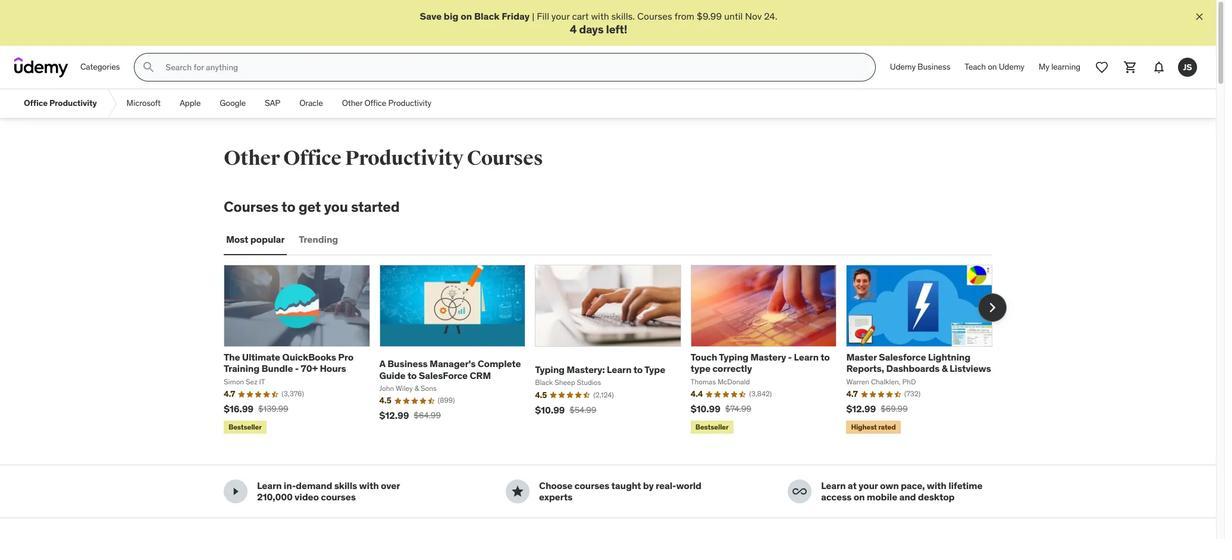 Task type: vqa. For each thing, say whether or not it's contained in the screenshot.
In-
yes



Task type: describe. For each thing, give the bounding box(es) containing it.
access
[[822, 491, 852, 503]]

courses inside choose courses taught by real-world experts
[[575, 480, 610, 492]]

mastery
[[751, 351, 787, 363]]

productivity for other office productivity
[[388, 98, 432, 109]]

lifetime
[[949, 480, 983, 492]]

salesforce
[[419, 369, 468, 381]]

own
[[880, 480, 899, 492]]

on inside the 'save big on black friday | fill your cart with skills. courses from $9.99 until nov 24. 4 days left!'
[[461, 10, 472, 22]]

learn at your own pace, with lifetime access on mobile and desktop
[[822, 480, 983, 503]]

210,000
[[257, 491, 293, 503]]

touch typing mastery - learn to type correctly link
[[691, 351, 830, 375]]

trending
[[299, 234, 338, 246]]

learn right the mastery:
[[607, 364, 632, 376]]

mastery:
[[567, 364, 605, 376]]

manager's
[[430, 358, 476, 370]]

0 horizontal spatial office
[[24, 98, 48, 109]]

productivity for other office productivity courses
[[345, 146, 464, 171]]

learn inside learn at your own pace, with lifetime access on mobile and desktop
[[822, 480, 846, 492]]

other office productivity
[[342, 98, 432, 109]]

most popular
[[226, 234, 285, 246]]

to inside the "touch typing mastery - learn to type correctly"
[[821, 351, 830, 363]]

typing mastery: learn to type
[[535, 364, 666, 376]]

carousel element
[[224, 265, 1007, 437]]

choose courses taught by real-world experts
[[539, 480, 702, 503]]

courses inside learn in-demand skills with over 210,000 video courses
[[321, 491, 356, 503]]

by
[[643, 480, 654, 492]]

a
[[380, 358, 386, 370]]

you
[[324, 198, 348, 216]]

until
[[725, 10, 743, 22]]

salesforce
[[879, 351, 927, 363]]

guide
[[380, 369, 406, 381]]

0 horizontal spatial typing
[[535, 364, 565, 376]]

office productivity link
[[14, 89, 106, 118]]

crm
[[470, 369, 491, 381]]

microsoft link
[[117, 89, 170, 118]]

from
[[675, 10, 695, 22]]

categories button
[[73, 53, 127, 82]]

left!
[[606, 22, 628, 37]]

quickbooks
[[282, 351, 336, 363]]

teach
[[965, 62, 987, 72]]

demand
[[296, 480, 332, 492]]

2 vertical spatial courses
[[224, 198, 279, 216]]

teach on udemy link
[[958, 53, 1032, 82]]

most
[[226, 234, 248, 246]]

other for other office productivity
[[342, 98, 363, 109]]

js
[[1184, 62, 1193, 73]]

bundle
[[262, 363, 293, 375]]

4
[[570, 22, 577, 37]]

in-
[[284, 480, 296, 492]]

a business manager's complete guide to salesforce crm link
[[380, 358, 521, 381]]

to left type
[[634, 364, 643, 376]]

your inside the 'save big on black friday | fill your cart with skills. courses from $9.99 until nov 24. 4 days left!'
[[552, 10, 570, 22]]

fill
[[537, 10, 550, 22]]

save big on black friday | fill your cart with skills. courses from $9.99 until nov 24. 4 days left!
[[420, 10, 778, 37]]

courses to get you started
[[224, 198, 400, 216]]

ultimate
[[242, 351, 280, 363]]

google
[[220, 98, 246, 109]]

on inside learn at your own pace, with lifetime access on mobile and desktop
[[854, 491, 865, 503]]

choose
[[539, 480, 573, 492]]

my learning link
[[1032, 53, 1088, 82]]

submit search image
[[142, 60, 156, 75]]

categories
[[80, 62, 120, 72]]

a business manager's complete guide to salesforce crm
[[380, 358, 521, 381]]

sap
[[265, 98, 281, 109]]

medium image
[[511, 485, 525, 499]]

pace,
[[901, 480, 925, 492]]

medium image for learn in-demand skills with over 210,000 video courses
[[229, 485, 243, 499]]

correctly
[[713, 363, 752, 375]]

wishlist image
[[1095, 60, 1110, 75]]

friday
[[502, 10, 530, 22]]

other office productivity courses
[[224, 146, 543, 171]]

other for other office productivity courses
[[224, 146, 280, 171]]

most popular button
[[224, 226, 287, 254]]

oracle link
[[290, 89, 333, 118]]

days
[[579, 22, 604, 37]]

desktop
[[919, 491, 955, 503]]

reports,
[[847, 363, 885, 375]]

learning
[[1052, 62, 1081, 72]]

type
[[691, 363, 711, 375]]

nov
[[746, 10, 762, 22]]

apple
[[180, 98, 201, 109]]

experts
[[539, 491, 573, 503]]

business for a
[[388, 358, 428, 370]]

sap link
[[255, 89, 290, 118]]

google link
[[210, 89, 255, 118]]

- inside the ultimate quickbooks pro training bundle - 70+ hours
[[295, 363, 299, 375]]



Task type: locate. For each thing, give the bounding box(es) containing it.
1 medium image from the left
[[229, 485, 243, 499]]

1 udemy from the left
[[891, 62, 916, 72]]

arrow pointing to subcategory menu links image
[[106, 89, 117, 118]]

with right pace,
[[927, 480, 947, 492]]

1 horizontal spatial udemy
[[999, 62, 1025, 72]]

0 vertical spatial courses
[[638, 10, 673, 22]]

apple link
[[170, 89, 210, 118]]

real-
[[656, 480, 677, 492]]

1 horizontal spatial -
[[789, 351, 792, 363]]

office up other office productivity courses
[[365, 98, 387, 109]]

courses inside the 'save big on black friday | fill your cart with skills. courses from $9.99 until nov 24. 4 days left!'
[[638, 10, 673, 22]]

0 vertical spatial your
[[552, 10, 570, 22]]

2 horizontal spatial office
[[365, 98, 387, 109]]

0 horizontal spatial on
[[461, 10, 472, 22]]

type
[[645, 364, 666, 376]]

70+
[[301, 363, 318, 375]]

learn inside the "touch typing mastery - learn to type correctly"
[[794, 351, 819, 363]]

1 horizontal spatial with
[[591, 10, 609, 22]]

1 vertical spatial your
[[859, 480, 878, 492]]

to left master
[[821, 351, 830, 363]]

office for other office productivity courses
[[283, 146, 342, 171]]

at
[[848, 480, 857, 492]]

0 horizontal spatial courses
[[224, 198, 279, 216]]

black
[[474, 10, 500, 22]]

typing mastery: learn to type link
[[535, 364, 666, 376]]

to inside a business manager's complete guide to salesforce crm
[[408, 369, 417, 381]]

with inside the 'save big on black friday | fill your cart with skills. courses from $9.99 until nov 24. 4 days left!'
[[591, 10, 609, 22]]

- right mastery
[[789, 351, 792, 363]]

typing right touch on the right of the page
[[719, 351, 749, 363]]

business for udemy
[[918, 62, 951, 72]]

on
[[461, 10, 472, 22], [988, 62, 998, 72], [854, 491, 865, 503]]

typing left the mastery:
[[535, 364, 565, 376]]

0 horizontal spatial other
[[224, 146, 280, 171]]

typing
[[719, 351, 749, 363], [535, 364, 565, 376]]

your
[[552, 10, 570, 22], [859, 480, 878, 492]]

save
[[420, 10, 442, 22]]

0 horizontal spatial with
[[359, 480, 379, 492]]

medium image left 210,000
[[229, 485, 243, 499]]

touch typing mastery - learn to type correctly
[[691, 351, 830, 375]]

other right oracle
[[342, 98, 363, 109]]

udemy business link
[[883, 53, 958, 82]]

learn inside learn in-demand skills with over 210,000 video courses
[[257, 480, 282, 492]]

1 horizontal spatial on
[[854, 491, 865, 503]]

world
[[677, 480, 702, 492]]

popular
[[250, 234, 285, 246]]

Search for anything text field
[[163, 57, 861, 78]]

business inside a business manager's complete guide to salesforce crm
[[388, 358, 428, 370]]

training
[[224, 363, 260, 375]]

with inside learn at your own pace, with lifetime access on mobile and desktop
[[927, 480, 947, 492]]

listviews
[[950, 363, 992, 375]]

0 vertical spatial on
[[461, 10, 472, 22]]

-
[[789, 351, 792, 363], [295, 363, 299, 375]]

- inside the "touch typing mastery - learn to type correctly"
[[789, 351, 792, 363]]

0 horizontal spatial -
[[295, 363, 299, 375]]

taught
[[612, 480, 641, 492]]

1 horizontal spatial medium image
[[793, 485, 807, 499]]

courses right video at the left of the page
[[321, 491, 356, 503]]

complete
[[478, 358, 521, 370]]

to
[[282, 198, 296, 216], [821, 351, 830, 363], [634, 364, 643, 376], [408, 369, 417, 381]]

2 udemy from the left
[[999, 62, 1025, 72]]

pro
[[338, 351, 354, 363]]

with
[[591, 10, 609, 22], [359, 480, 379, 492], [927, 480, 947, 492]]

touch
[[691, 351, 718, 363]]

learn in-demand skills with over 210,000 video courses
[[257, 480, 400, 503]]

cart
[[572, 10, 589, 22]]

office up courses to get you started
[[283, 146, 342, 171]]

skills
[[334, 480, 357, 492]]

medium image left access
[[793, 485, 807, 499]]

courses left taught
[[575, 480, 610, 492]]

office
[[24, 98, 48, 109], [365, 98, 387, 109], [283, 146, 342, 171]]

1 horizontal spatial office
[[283, 146, 342, 171]]

1 vertical spatial on
[[988, 62, 998, 72]]

0 horizontal spatial courses
[[321, 491, 356, 503]]

next image
[[984, 298, 1003, 317]]

courses
[[638, 10, 673, 22], [467, 146, 543, 171], [224, 198, 279, 216]]

typing inside the "touch typing mastery - learn to type correctly"
[[719, 351, 749, 363]]

0 vertical spatial business
[[918, 62, 951, 72]]

other down google link
[[224, 146, 280, 171]]

oracle
[[300, 98, 323, 109]]

|
[[532, 10, 535, 22]]

get
[[299, 198, 321, 216]]

1 horizontal spatial courses
[[575, 480, 610, 492]]

learn left at
[[822, 480, 846, 492]]

1 horizontal spatial typing
[[719, 351, 749, 363]]

2 horizontal spatial on
[[988, 62, 998, 72]]

and
[[900, 491, 917, 503]]

learn right mastery
[[794, 351, 819, 363]]

courses
[[575, 480, 610, 492], [321, 491, 356, 503]]

office for other office productivity
[[365, 98, 387, 109]]

1 horizontal spatial your
[[859, 480, 878, 492]]

dashboards
[[887, 363, 940, 375]]

video
[[295, 491, 319, 503]]

1 vertical spatial courses
[[467, 146, 543, 171]]

lightning
[[929, 351, 971, 363]]

other office productivity link
[[333, 89, 441, 118]]

master
[[847, 351, 877, 363]]

notifications image
[[1153, 60, 1167, 75]]

1 horizontal spatial courses
[[467, 146, 543, 171]]

with inside learn in-demand skills with over 210,000 video courses
[[359, 480, 379, 492]]

$9.99
[[697, 10, 722, 22]]

business
[[918, 62, 951, 72], [388, 358, 428, 370]]

learn left in-
[[257, 480, 282, 492]]

1 horizontal spatial business
[[918, 62, 951, 72]]

over
[[381, 480, 400, 492]]

2 medium image from the left
[[793, 485, 807, 499]]

office productivity
[[24, 98, 97, 109]]

my learning
[[1039, 62, 1081, 72]]

productivity
[[49, 98, 97, 109], [388, 98, 432, 109], [345, 146, 464, 171]]

2 horizontal spatial courses
[[638, 10, 673, 22]]

your right at
[[859, 480, 878, 492]]

to left get
[[282, 198, 296, 216]]

trending button
[[297, 226, 341, 254]]

on right big
[[461, 10, 472, 22]]

24.
[[765, 10, 778, 22]]

to right guide
[[408, 369, 417, 381]]

hours
[[320, 363, 346, 375]]

medium image
[[229, 485, 243, 499], [793, 485, 807, 499]]

udemy business
[[891, 62, 951, 72]]

on left mobile
[[854, 491, 865, 503]]

other
[[342, 98, 363, 109], [224, 146, 280, 171]]

business right a
[[388, 358, 428, 370]]

close image
[[1194, 11, 1206, 23]]

my
[[1039, 62, 1050, 72]]

the ultimate quickbooks pro training bundle - 70+ hours
[[224, 351, 354, 375]]

teach on udemy
[[965, 62, 1025, 72]]

big
[[444, 10, 459, 22]]

1 vertical spatial other
[[224, 146, 280, 171]]

0 horizontal spatial your
[[552, 10, 570, 22]]

udemy image
[[14, 57, 68, 78]]

0 horizontal spatial business
[[388, 358, 428, 370]]

&
[[942, 363, 948, 375]]

with left the "over" at the bottom left of page
[[359, 480, 379, 492]]

0 vertical spatial other
[[342, 98, 363, 109]]

on right teach
[[988, 62, 998, 72]]

with up days
[[591, 10, 609, 22]]

skills.
[[612, 10, 635, 22]]

1 horizontal spatial other
[[342, 98, 363, 109]]

your right fill
[[552, 10, 570, 22]]

business left teach
[[918, 62, 951, 72]]

your inside learn at your own pace, with lifetime access on mobile and desktop
[[859, 480, 878, 492]]

medium image for learn at your own pace, with lifetime access on mobile and desktop
[[793, 485, 807, 499]]

2 horizontal spatial with
[[927, 480, 947, 492]]

the ultimate quickbooks pro training bundle - 70+ hours link
[[224, 351, 354, 375]]

0 horizontal spatial udemy
[[891, 62, 916, 72]]

started
[[351, 198, 400, 216]]

0 horizontal spatial medium image
[[229, 485, 243, 499]]

- left 70+
[[295, 363, 299, 375]]

udemy
[[891, 62, 916, 72], [999, 62, 1025, 72]]

office down udemy image
[[24, 98, 48, 109]]

2 vertical spatial on
[[854, 491, 865, 503]]

master salesforce lightning reports, dashboards & listviews
[[847, 351, 992, 375]]

1 vertical spatial business
[[388, 358, 428, 370]]

shopping cart with 0 items image
[[1124, 60, 1138, 75]]



